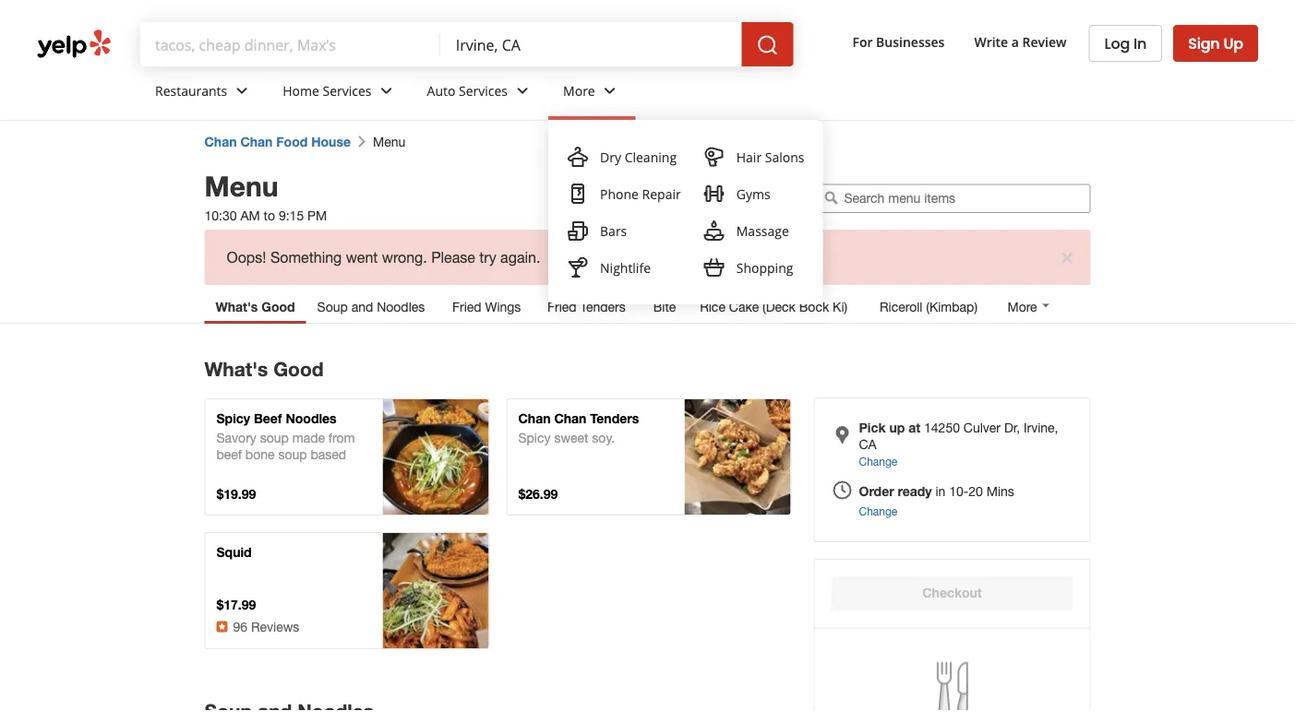 Task type: vqa. For each thing, say whether or not it's contained in the screenshot.
(Kimbap)
yes



Task type: locate. For each thing, give the bounding box(es) containing it.
1 vertical spatial good
[[273, 358, 324, 381]]

chan
[[204, 134, 237, 149], [240, 134, 273, 149], [518, 411, 551, 426], [554, 411, 587, 426]]

noodles right "and"
[[377, 300, 425, 315]]

24 chevron down v2 image right restaurants at the top left of the page
[[231, 80, 253, 102]]

None search field
[[140, 22, 816, 66]]

ca
[[859, 437, 877, 452]]

0 horizontal spatial   text field
[[155, 34, 426, 54]]

$26.99
[[518, 487, 558, 502]]

1 horizontal spatial services
[[459, 82, 508, 99]]

1 vertical spatial change
[[859, 505, 898, 518]]

fried tenders
[[547, 300, 626, 315]]

phone repair
[[600, 185, 681, 203]]

0 vertical spatial tenders
[[580, 300, 626, 315]]

24 chevron down v2 image inside home services link
[[375, 80, 397, 102]]

tenders up soy.
[[590, 411, 639, 426]]

1 24 cart image from the left
[[425, 459, 447, 481]]

0 horizontal spatial spicy
[[216, 411, 250, 426]]

cleaning
[[625, 148, 677, 166]]

1 services from the left
[[323, 82, 372, 99]]

Search menu items text field
[[844, 190, 1081, 206]]

write
[[974, 33, 1008, 50]]

0 vertical spatial spicy
[[216, 411, 250, 426]]

0 vertical spatial menu
[[373, 134, 405, 149]]

add for spicy beef noodles savory soup made from beef bone soup based
[[402, 441, 426, 456]]

what's up beef at the left bottom of the page
[[204, 358, 268, 381]]

noodles inside tab list
[[377, 300, 425, 315]]

14250 culver dr, irvine, ca
[[859, 420, 1058, 452]]

a
[[1012, 33, 1019, 50]]

spicy inside the spicy beef noodles savory soup made from beef bone soup based
[[216, 411, 250, 426]]

tenders down nightlife link
[[580, 300, 626, 315]]

noodles inside the spicy beef noodles savory soup made from beef bone soup based
[[286, 411, 337, 426]]

0 horizontal spatial services
[[323, 82, 372, 99]]

tenders inside tab list
[[580, 300, 626, 315]]

change button for order ready
[[859, 503, 898, 520]]

spicy left sweet
[[518, 431, 551, 446]]

  text field up more
[[456, 34, 727, 54]]

shopping
[[736, 259, 793, 276]]

pick up at
[[859, 420, 920, 436]]

24 cart image
[[425, 459, 447, 481], [726, 459, 749, 481]]

chan left food
[[240, 134, 273, 149]]

went
[[346, 249, 378, 266]]

tab list
[[204, 291, 1063, 324]]

$17.99
[[216, 597, 256, 613]]

home
[[283, 82, 319, 99]]

2 services from the left
[[459, 82, 508, 99]]

24 chevron down v2 image
[[231, 80, 253, 102], [375, 80, 397, 102], [511, 80, 534, 102]]

ready
[[898, 484, 932, 499]]

2 change from the top
[[859, 505, 898, 518]]

rice cake (deck bock ki)
[[700, 300, 848, 315]]

cart for chan chan tenders spicy sweet soy.
[[746, 441, 771, 456]]

0 horizontal spatial 24 chevron down v2 image
[[231, 80, 253, 102]]

fried wings
[[452, 300, 521, 315]]

24 chevron down v2 image right auto services
[[511, 80, 534, 102]]

  text field up home at the left
[[155, 34, 426, 54]]

try
[[479, 249, 496, 266]]

0 horizontal spatial 24 cart image
[[425, 459, 447, 481]]

1 vertical spatial menu
[[204, 169, 278, 202]]

checkout button
[[831, 577, 1073, 612]]

bars link
[[559, 212, 688, 249]]

3 24 chevron down v2 image from the left
[[511, 80, 534, 102]]

good up beef at the left bottom of the page
[[273, 358, 324, 381]]

  text field for address, neighborhood, city, state or zip text field
[[456, 34, 727, 54]]

chan chan food house link
[[204, 134, 351, 149]]

$19.99
[[216, 487, 256, 502]]

based
[[311, 447, 346, 462]]

gyms link
[[696, 175, 812, 212]]

order
[[859, 484, 894, 499]]

1 vertical spatial tenders
[[590, 411, 639, 426]]

1 horizontal spatial noodles
[[377, 300, 425, 315]]

noodles up made
[[286, 411, 337, 426]]

2 24 chevron down v2 image from the left
[[375, 80, 397, 102]]

change for pick up at
[[859, 455, 898, 468]]

1 horizontal spatial 24 chevron down v2 image
[[375, 80, 397, 102]]

menu right house
[[373, 134, 405, 149]]

bock
[[799, 300, 829, 315]]

cake
[[729, 300, 759, 315]]

(deck
[[763, 300, 796, 315]]

0 horizontal spatial noodles
[[286, 411, 337, 426]]

what's inside tab list
[[216, 300, 258, 315]]

made
[[292, 431, 325, 446]]

0 vertical spatial noodles
[[377, 300, 425, 315]]

1 horizontal spatial fried
[[547, 300, 577, 315]]

am
[[240, 208, 260, 223]]

up
[[889, 420, 905, 436]]

massage
[[736, 222, 789, 240]]

fried right wings at top left
[[547, 300, 577, 315]]

1 change from the top
[[859, 455, 898, 468]]

0 horizontal spatial menu
[[204, 169, 278, 202]]

what's down the oops!
[[216, 300, 258, 315]]

wings
[[485, 300, 521, 315]]

wrong.
[[382, 249, 427, 266]]

2 horizontal spatial 24 chevron down v2 image
[[511, 80, 534, 102]]

  text field for tacos, cheap dinner, max's text box
[[155, 34, 426, 54]]

restaurants link
[[140, 66, 268, 120]]

1 horizontal spatial   text field
[[456, 34, 727, 54]]

riceroll
[[880, 300, 923, 315]]

change down order
[[859, 505, 898, 518]]

1 24 chevron down v2 image from the left
[[231, 80, 253, 102]]

24 chevron down v2 image inside auto services link
[[511, 80, 534, 102]]

1 vertical spatial change button
[[859, 503, 898, 520]]

businesses
[[876, 33, 945, 50]]

24 chevron down v2 image left auto
[[375, 80, 397, 102]]

what's
[[216, 300, 258, 315], [204, 358, 268, 381]]

soup down beef at the left bottom of the page
[[260, 431, 289, 446]]

irvine,
[[1024, 420, 1058, 436]]

spicy
[[216, 411, 250, 426], [518, 431, 551, 446]]

24 chevron down v2 image inside restaurants link
[[231, 80, 253, 102]]

pick
[[859, 420, 886, 436]]

2 change button from the top
[[859, 503, 898, 520]]

rice
[[700, 300, 725, 315]]

good left the soup
[[261, 300, 295, 315]]

1 vertical spatial spicy
[[518, 431, 551, 446]]

1 vertical spatial what's
[[204, 358, 268, 381]]

2   text field from the left
[[456, 34, 727, 54]]

menu inside menu 10:30 am to 9:15 pm
[[204, 169, 278, 202]]

noodles
[[377, 300, 425, 315], [286, 411, 337, 426]]

0 vertical spatial change button
[[859, 453, 898, 470]]

soup
[[260, 431, 289, 446], [278, 447, 307, 462]]

services right auto
[[459, 82, 508, 99]]

change button for pick up at
[[859, 453, 898, 470]]

shopping link
[[696, 249, 812, 286]]

add to cart
[[402, 441, 469, 456], [704, 441, 771, 456], [402, 575, 469, 590]]

24 chevron down v2 image for home services
[[375, 80, 397, 102]]

restaurants
[[155, 82, 227, 99]]

1 horizontal spatial 24 cart image
[[726, 459, 749, 481]]

dr,
[[1004, 420, 1020, 436]]

0 vertical spatial what's good
[[216, 300, 295, 315]]

24 cart image for chan chan tenders spicy sweet soy.
[[726, 459, 749, 481]]

services
[[323, 82, 372, 99], [459, 82, 508, 99]]

1 change button from the top
[[859, 453, 898, 470]]

0 vertical spatial good
[[261, 300, 295, 315]]

what's good
[[216, 300, 295, 315], [204, 358, 324, 381]]

× button
[[1061, 243, 1074, 269]]

  text field
[[155, 34, 426, 54], [456, 34, 727, 54]]

change button down order
[[859, 503, 898, 520]]

tenders
[[580, 300, 626, 315], [590, 411, 639, 426]]

from
[[328, 431, 355, 446]]

services right home at the left
[[323, 82, 372, 99]]

add
[[402, 441, 426, 456], [704, 441, 728, 456], [402, 575, 426, 590]]

soup
[[317, 300, 348, 315]]

food
[[276, 134, 308, 149]]

spicy inside chan chan tenders spicy sweet soy.
[[518, 431, 551, 446]]

2 fried from the left
[[547, 300, 577, 315]]

change down ca
[[859, 455, 898, 468]]

for
[[852, 33, 873, 50]]

noodles for and
[[377, 300, 425, 315]]

what's good up beef at the left bottom of the page
[[204, 358, 324, 381]]

oops! something went wrong. please try again.
[[227, 249, 540, 266]]

what's good down the oops!
[[216, 300, 295, 315]]

0 vertical spatial soup
[[260, 431, 289, 446]]

up
[[1224, 33, 1243, 54]]

spicy up savory
[[216, 411, 250, 426]]

1 vertical spatial noodles
[[286, 411, 337, 426]]

0 vertical spatial change
[[859, 455, 898, 468]]

hair salons link
[[696, 138, 812, 175]]

fried
[[452, 300, 481, 315], [547, 300, 577, 315]]

checkout
[[922, 586, 982, 601]]

pm
[[307, 208, 327, 223]]

fried left wings at top left
[[452, 300, 481, 315]]

1 horizontal spatial menu
[[373, 134, 405, 149]]

0 horizontal spatial fried
[[452, 300, 481, 315]]

1 horizontal spatial spicy
[[518, 431, 551, 446]]

(kimbap)
[[926, 300, 978, 315]]

tacos, cheap dinner, Max's text field
[[155, 34, 426, 54]]

1 fried from the left
[[452, 300, 481, 315]]

in
[[936, 484, 946, 499]]

1   text field from the left
[[155, 34, 426, 54]]

change button down ca
[[859, 453, 898, 470]]

what's good menu
[[204, 341, 808, 712]]

1 vertical spatial soup
[[278, 447, 307, 462]]

nightlife
[[600, 259, 651, 276]]

1 vertical spatial what's good
[[204, 358, 324, 381]]

2 24 cart image from the left
[[726, 459, 749, 481]]

menu up am
[[204, 169, 278, 202]]

soup down made
[[278, 447, 307, 462]]

tenders inside chan chan tenders spicy sweet soy.
[[590, 411, 639, 426]]

soy.
[[592, 431, 615, 446]]

0 vertical spatial what's
[[216, 300, 258, 315]]

beef
[[254, 411, 282, 426]]

noodles for beef
[[286, 411, 337, 426]]



Task type: describe. For each thing, give the bounding box(es) containing it.
order ready in 10-20 mins
[[859, 484, 1014, 499]]

in
[[1134, 33, 1147, 54]]

hair salons
[[736, 148, 804, 166]]

menu 10:30 am to 9:15 pm
[[204, 169, 327, 223]]

auto
[[427, 82, 455, 99]]

14250
[[924, 420, 960, 436]]

96 reviews
[[233, 619, 299, 635]]

10-
[[949, 484, 969, 499]]

mins
[[987, 484, 1014, 499]]

good inside tab list
[[261, 300, 295, 315]]

home services link
[[268, 66, 412, 120]]

auto services link
[[412, 66, 548, 120]]

chan up sweet
[[554, 411, 587, 426]]

again.
[[500, 249, 540, 266]]

search image
[[756, 34, 779, 56]]

24 cart image
[[425, 593, 447, 615]]

fried for fried wings
[[452, 300, 481, 315]]

menu for menu
[[373, 134, 405, 149]]

error alert
[[204, 230, 1091, 285]]

dry
[[600, 148, 621, 166]]

beef
[[216, 447, 242, 462]]

riceroll (kimbap)
[[880, 300, 978, 315]]

dry cleaning link
[[559, 138, 688, 175]]

for businesses link
[[845, 25, 952, 58]]

chan chan tenders spicy sweet soy.
[[518, 411, 639, 446]]

salons
[[765, 148, 804, 166]]

good inside what's good menu
[[273, 358, 324, 381]]

reviews
[[251, 619, 299, 635]]

address, neighborhood, city, state or zip text field
[[456, 34, 727, 54]]

sweet
[[554, 431, 588, 446]]

squid
[[216, 545, 252, 560]]

at
[[908, 420, 920, 436]]

to inside menu 10:30 am to 9:15 pm
[[264, 208, 275, 223]]

what's good inside tab list
[[216, 300, 295, 315]]

bars
[[600, 222, 627, 240]]

bone
[[245, 447, 275, 462]]

spicy beef noodles savory soup made from beef bone soup based
[[216, 411, 355, 462]]

chan up $26.99
[[518, 411, 551, 426]]

auto services
[[427, 82, 508, 99]]

fried for fried tenders
[[547, 300, 577, 315]]

phone repair link
[[559, 175, 688, 212]]

24 chevron down v2 image for restaurants
[[231, 80, 253, 102]]

gyms
[[736, 185, 770, 203]]

10:30
[[204, 208, 237, 223]]

sign
[[1188, 33, 1220, 54]]

repair
[[642, 185, 681, 203]]

and
[[351, 300, 373, 315]]

tab list containing what's good
[[204, 291, 1063, 324]]

log in link
[[1089, 25, 1162, 62]]

what's inside menu
[[204, 358, 268, 381]]

cart for spicy beef noodles savory soup made from beef bone soup based
[[445, 441, 469, 456]]

add to cart for chan chan tenders spicy sweet soy.
[[704, 441, 771, 456]]

20
[[969, 484, 983, 499]]

soup and noodles
[[317, 300, 425, 315]]

massage link
[[696, 212, 812, 249]]

change for order ready
[[859, 505, 898, 518]]

add to cart for spicy beef noodles savory soup made from beef bone soup based
[[402, 441, 469, 456]]

log in
[[1104, 33, 1147, 54]]

hair
[[736, 148, 762, 166]]

24 chevron down v2 image for auto services
[[511, 80, 534, 102]]

for businesses
[[852, 33, 945, 50]]

what's good inside menu
[[204, 358, 324, 381]]

24 cart image for spicy beef noodles savory soup made from beef bone soup based
[[425, 459, 447, 481]]

sign up link
[[1173, 25, 1258, 62]]

more link
[[548, 66, 636, 120]]

more
[[563, 82, 595, 99]]

oops!
[[227, 249, 266, 266]]

services for home services
[[323, 82, 372, 99]]

96
[[233, 619, 247, 635]]

something
[[270, 249, 342, 266]]

write a review link
[[967, 25, 1074, 58]]

chan down restaurants link on the left
[[204, 134, 237, 149]]

search image
[[756, 34, 779, 56]]

sign up
[[1188, 33, 1243, 54]]

9:15
[[279, 208, 304, 223]]

please
[[431, 249, 475, 266]]

review
[[1022, 33, 1067, 50]]

culver
[[964, 420, 1001, 436]]

ki)
[[833, 300, 848, 315]]

services for auto services
[[459, 82, 508, 99]]

chan chan food house
[[204, 134, 351, 149]]

menu for menu 10:30 am to 9:15 pm
[[204, 169, 278, 202]]

phone
[[600, 185, 639, 203]]

add for chan chan tenders spicy sweet soy.
[[704, 441, 728, 456]]

savory
[[216, 431, 256, 446]]

dry cleaning
[[600, 148, 677, 166]]

nightlife link
[[559, 249, 688, 286]]

house
[[311, 134, 351, 149]]



